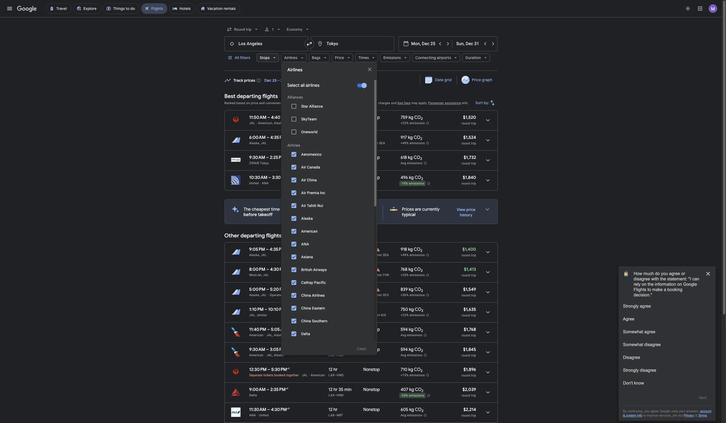 Task type: describe. For each thing, give the bounding box(es) containing it.
stop for 35
[[366, 267, 375, 272]]

– for 5:00 pm – 5:20 pm
[[267, 287, 269, 292]]

airways
[[313, 268, 327, 272]]

605 kg co 2
[[401, 407, 424, 413]]

sort by:
[[476, 100, 490, 105]]

airlines button
[[281, 51, 307, 64]]

1 horizontal spatial ana
[[262, 181, 269, 185]]

2 and from the left
[[391, 101, 397, 105]]

+36% emissions
[[401, 293, 425, 297]]

4 avg from the top
[[401, 414, 407, 417]]

$1,845
[[464, 347, 476, 352]]

13 hr 35 min yvr
[[364, 273, 389, 277]]

round for $1,635
[[462, 314, 471, 317]]

– for 10:30 am – 3:30 pm
[[269, 175, 271, 180]]

emissions down 605 kg co 2
[[407, 414, 423, 417]]

10:10 pm
[[268, 307, 286, 312]]

– for 9:30 am – 3:05 pm
[[266, 347, 269, 352]]

+15% emissions
[[401, 374, 425, 377]]

4:40 pm
[[271, 115, 287, 120]]

layover (1 of 1) is a 3 hr 2 min layover at seattle-tacoma international airport in seattle. element
[[364, 141, 398, 145]]

round for $1,896
[[462, 374, 471, 377]]

496 kg co 2
[[401, 175, 424, 181]]

2 inside '918 kg co 2'
[[421, 248, 423, 253]]

learn more about tracked prices image
[[257, 78, 261, 83]]

Departure time: 11:40 PM. text field
[[249, 327, 266, 332]]

separate
[[249, 373, 263, 377]]

stop for 12
[[366, 247, 375, 252]]

kg inside 750 kg co 2
[[409, 307, 414, 312]]

price graph
[[472, 77, 493, 82]]

find the best price region
[[225, 75, 498, 89]]

– inside 12 hr 35 min lax – hnd
[[335, 394, 337, 397]]

$2,214
[[464, 407, 476, 412]]

emissions up 710 kg co 2
[[407, 353, 423, 357]]

5 nonstop flight. element from the top
[[364, 347, 380, 353]]

hr inside 1 stop 3 hr 2 min sea
[[366, 141, 369, 145]]

china up premia
[[307, 178, 317, 182]]

loading results progress bar
[[0, 17, 723, 18]]

2 avg emissions from the top
[[401, 333, 423, 337]]

min inside 1 stop 3 hr 2 min sea
[[373, 141, 379, 145]]

– for 6:00 am – 4:35 pm alaska, jal
[[267, 135, 270, 140]]

1 nonstop flight. element from the top
[[364, 115, 380, 121]]

1 vertical spatial delta
[[249, 394, 257, 397]]

air canada
[[301, 165, 320, 169]]

– for 11:30 am – 4:30 pm + 1
[[268, 407, 270, 412]]

round for $1,768
[[462, 334, 471, 337]]

air premia inc
[[301, 191, 326, 195]]

Arrival time: 4:30 PM on  Tuesday, December 26. text field
[[271, 407, 290, 412]]

1 inside 1 stop 3 hr 2 min sea
[[364, 135, 365, 140]]

co inside 759 kg co 2
[[415, 115, 421, 120]]

30
[[339, 267, 345, 272]]

918
[[401, 247, 407, 252]]

7 nonstop flight. element from the top
[[364, 387, 380, 393]]

departing for other
[[241, 232, 265, 239]]

1768 US dollars text field
[[464, 327, 476, 332]]

- for 407
[[401, 394, 402, 398]]

Arrival time: 5:05 AM on  Wednesday, December 27. text field
[[271, 327, 290, 332]]

british
[[301, 268, 312, 272]]

2 inside 710 kg co 2
[[421, 369, 423, 373]]

view price history
[[457, 207, 476, 217]]

emissions down +22% emissions
[[407, 333, 423, 337]]

prices for prices are currently typical
[[402, 207, 414, 212]]

10:30 am – 3:30 pm
[[249, 175, 288, 180]]

trip for $1,732
[[471, 162, 476, 165]]

round for $1,413
[[462, 274, 471, 277]]

american down 9:30 am text box
[[249, 353, 264, 357]]

sort by: button
[[474, 96, 498, 109]]

round for $1,524
[[462, 142, 471, 145]]

4:30 pm for 11:30 am
[[271, 407, 287, 412]]

1732 US dollars text field
[[464, 155, 476, 160]]

– for lax – hnd
[[335, 353, 337, 357]]

none search field containing airlines
[[225, 23, 498, 423]]

round for $1,845
[[462, 354, 471, 357]]

emissions down 496 kg co 2
[[409, 182, 425, 185]]

american inside search box
[[301, 229, 318, 233]]

layover (1 of 1) is a 18 hr 14 min overnight layover at san francisco international airport in san francisco. element
[[364, 293, 398, 297]]

11:30 am
[[249, 407, 266, 412]]

price inside view price history
[[467, 207, 476, 212]]

4:30 pm for 8:00 pm
[[270, 267, 286, 272]]

+22%
[[401, 313, 409, 317]]

2 horizontal spatial ana
[[301, 242, 309, 246]]

1 inside popup button
[[272, 27, 274, 32]]

kg inside '918 kg co 2'
[[408, 247, 413, 252]]

american left 12 hr lax – hnd
[[311, 373, 325, 377]]

airlines down 'arrival time: 4:35 pm on  tuesday, december 26.' text field
[[288, 143, 300, 147]]

1 stop flight. element for 13
[[364, 267, 375, 273]]

alaska inside search box
[[301, 216, 313, 221]]

Departure time: 5:00 PM. text field
[[249, 287, 266, 292]]

+25%
[[401, 273, 409, 277]]

booked
[[274, 373, 286, 377]]

trip for $1,896
[[471, 374, 476, 377]]

jal, inside 1:10 pm – 10:10 pm jal, jetstar
[[249, 313, 256, 317]]

2 lax from the top
[[329, 353, 335, 357]]

round for $2,214
[[462, 414, 471, 418]]

$1,520
[[463, 115, 476, 120]]

4:35 pm for 9:05 pm
[[270, 247, 285, 252]]

time
[[271, 207, 280, 212]]

nonstop for 4th nonstop flight. element from the top
[[364, 327, 380, 332]]

– for 1:10 pm – 10:10 pm jal, jetstar
[[265, 307, 267, 312]]

-19% emissions
[[401, 182, 425, 185]]

emissions down 750 kg co 2
[[410, 313, 425, 317]]

stop inside 1 stop 1 hr 50 min kix
[[366, 307, 375, 312]]

alliances
[[288, 95, 303, 99]]

co inside 917 kg co 2
[[414, 135, 421, 140]]

Arrival time: 2:25 PM on  Tuesday, December 26. text field
[[270, 155, 288, 160]]

total duration 12 hr 35 min. element for 407
[[329, 387, 364, 393]]

user survey dialog, how much do you agree or disagree with the statement: "i can rely on the information on google flights to make a booking decision." element
[[619, 266, 716, 421]]

min for 13 hr 35 min yvr
[[377, 273, 382, 277]]

american, alaska
[[258, 121, 284, 125]]

16
[[329, 307, 333, 312]]

1520 US dollars text field
[[463, 115, 476, 120]]

Arrival time: 4:35 PM on  Wednesday, December 27. text field
[[270, 247, 288, 252]]

alaska for 4:40 pm
[[274, 121, 284, 125]]

2 nonstop flight. element from the top
[[364, 155, 380, 161]]

12 up the 13 hr 35 min yvr
[[372, 253, 376, 257]]

jal right together on the bottom
[[302, 373, 308, 377]]

8 nonstop flight. element from the top
[[364, 407, 380, 413]]

flight details. leaves los angeles international airport at 11:40 pm on monday, december 25 and arrives at haneda airport at 5:05 am on wednesday, december 27. image
[[482, 326, 495, 339]]

$1,400 round trip
[[462, 247, 476, 257]]

tahiti
[[307, 204, 317, 208]]

alaska for 3:05 pm
[[274, 353, 284, 357]]

china for eastern
[[301, 306, 311, 310]]

1 button
[[262, 23, 284, 36]]

emissions down 710 kg co 2
[[410, 374, 425, 377]]

407 kg co 2
[[401, 387, 424, 393]]

dec 25 – 31
[[265, 78, 284, 83]]

2 inside 605 kg co 2
[[422, 409, 424, 413]]

8:00 pm – 4:30 pm westjet, jal
[[249, 267, 286, 277]]

+23%
[[401, 121, 409, 125]]

+23% emissions
[[401, 121, 425, 125]]

kg inside 839 kg co 2
[[409, 287, 414, 292]]

$1,635
[[464, 307, 476, 312]]

sea inside 1 stop 3 hr 2 min sea
[[379, 141, 385, 145]]

leaves los angeles international airport at 12:30 pm on monday, december 25 and arrives at haneda airport at 5:30 pm on tuesday, december 26. element
[[249, 367, 290, 372]]

1549 US dollars text field
[[464, 287, 476, 292]]

918 kg co 2
[[401, 247, 423, 253]]

jal down 11:50 am at left top
[[249, 121, 255, 125]]

leaves los angeles international airport at 11:30 am on monday, december 25 and arrives at narita international airport at 4:30 pm on tuesday, december 26. element
[[249, 407, 290, 412]]

round for $1,732
[[462, 162, 471, 165]]

airlines down airlines popup button
[[288, 67, 303, 73]]

759
[[401, 115, 408, 120]]

2 inside 759 kg co 2
[[421, 117, 423, 121]]

trip for $1,840
[[471, 182, 476, 185]]

taxes
[[329, 101, 337, 105]]

– inside 12 hr lax – hnd
[[335, 373, 337, 377]]

kg up 710 kg co 2
[[409, 347, 414, 352]]

+ for 2:35 pm
[[286, 387, 287, 390]]

co inside "407 kg co 2"
[[415, 387, 422, 392]]

hr for 13 hr 35 min yvr
[[368, 273, 371, 277]]

alaska right as
[[319, 293, 329, 297]]

separate tickets booked together. this trip includes tickets from multiple airlines. missed connections may be protected by kiwi.com.. element
[[249, 373, 299, 377]]

airlines left as
[[302, 293, 313, 297]]

nonstop for sixth nonstop flight. element from the top of the page
[[364, 367, 380, 372]]

lax inside 27 hr 30 min lax
[[329, 273, 335, 277]]

Arrival time: 4:30 PM on  Wednesday, December 27. text field
[[270, 267, 289, 272]]

1 1 stop flight. element from the top
[[364, 135, 375, 141]]

skywest
[[289, 293, 301, 297]]

airlines up eastern
[[312, 293, 325, 298]]

total duration 12 hr. element for 710
[[329, 367, 364, 373]]

nonstop for 7th nonstop flight. element
[[364, 387, 380, 392]]

emissions button
[[380, 51, 410, 64]]

9:30 am for 9:30 am – 3:05 pm
[[249, 347, 265, 352]]

layover (1 of 1) is a 12 hr 12 min overnight layover at seattle-tacoma international airport in seattle. element
[[364, 253, 398, 257]]

separate tickets booked together
[[249, 373, 299, 377]]

air for air canada
[[301, 165, 306, 169]]

jal down 5:00 pm – 5:20 pm
[[261, 293, 267, 297]]

27
[[329, 267, 333, 272]]

main menu image
[[6, 5, 13, 12]]

618 kg co 2
[[401, 155, 423, 161]]

co inside 839 kg co 2
[[415, 287, 421, 292]]

the
[[244, 207, 251, 212]]

round for $1,520
[[462, 122, 471, 125]]

0 horizontal spatial price
[[251, 101, 259, 105]]

2 594 from the top
[[401, 347, 408, 352]]

1 inside 12:30 pm – 5:30 pm + 1
[[289, 367, 290, 370]]

are
[[415, 207, 422, 212]]

zipair
[[249, 161, 259, 165]]

14
[[372, 293, 376, 297]]

jetstar
[[257, 313, 267, 317]]

1 stop flight. element for 18
[[364, 287, 375, 293]]

alaska, for 9:05 pm
[[249, 253, 260, 257]]

3 avg emissions from the top
[[401, 353, 423, 357]]

aeromexico
[[301, 152, 322, 157]]

operated by skywest airlines as alaska skywest
[[270, 293, 342, 297]]

5:30 pm
[[271, 367, 287, 372]]

5 1 stop flight. element from the top
[[364, 307, 375, 313]]

oneworld
[[301, 130, 318, 134]]

passenger assistance button
[[429, 101, 461, 105]]

graph
[[482, 77, 493, 82]]

16 hr
[[329, 307, 338, 312]]

hnd inside 12 hr lax – hnd
[[337, 373, 344, 377]]

kg inside "407 kg co 2"
[[410, 387, 414, 392]]

flight details. leaves hollywood burbank airport at 9:05 pm on monday, december 25 and arrives at narita international airport at 4:35 pm on wednesday, december 27. image
[[482, 246, 495, 259]]

2 inside "407 kg co 2"
[[422, 389, 424, 393]]

kg down +22% emissions
[[409, 327, 414, 332]]

airlines inside popup button
[[284, 55, 298, 60]]

before
[[244, 212, 257, 217]]

+ for 4:30 pm
[[287, 407, 289, 410]]

710
[[401, 367, 408, 372]]

convenience
[[266, 101, 285, 105]]

0 horizontal spatial ana
[[249, 414, 256, 417]]

Departure time: 11:50 AM. text field
[[249, 115, 267, 120]]

flight details. leaves los angeles international airport at 1:10 pm on monday, december 25 and arrives at narita international airport at 10:10 pm on tuesday, december 26. image
[[482, 306, 495, 319]]

18 hr 14 min sfo
[[364, 293, 389, 297]]

co inside 618 kg co 2
[[414, 155, 421, 160]]

required
[[316, 101, 328, 105]]

27 hr 30 min lax
[[329, 267, 353, 277]]

co down +22% emissions
[[415, 327, 421, 332]]

swap origin and destination. image
[[306, 41, 313, 47]]

+49% emissions for 917
[[401, 141, 425, 145]]

emissions down 768 kg co 2 at the right bottom of page
[[410, 273, 425, 277]]

12:30 pm – 5:30 pm + 1
[[249, 367, 290, 372]]

emissions down 917 kg co 2
[[410, 141, 425, 145]]

6:00 am
[[249, 135, 266, 140]]

Departure time: 9:30 AM. text field
[[249, 347, 265, 352]]

star alliance
[[301, 104, 323, 108]]

nonstop for 3rd nonstop flight. element from the top
[[364, 175, 380, 180]]

kg inside 917 kg co 2
[[408, 135, 413, 140]]

$1,549 round trip
[[462, 287, 476, 297]]

emissions down '918 kg co 2' on the bottom right
[[410, 253, 425, 257]]

emissions down 839 kg co 2
[[410, 293, 425, 297]]

2039 US dollars text field
[[463, 387, 476, 392]]

1635 US dollars text field
[[464, 307, 476, 312]]

1 hnd from the top
[[337, 353, 344, 357]]

emissions down 618 kg co 2
[[407, 161, 423, 165]]

flight details. leaves los angeles international airport at 11:50 am on monday, december 25 and arrives at narita international airport at 4:40 pm on tuesday, december 26. image
[[482, 114, 495, 127]]

leaves los angeles international airport at 10:30 am on monday, december 25 and arrives at narita international airport at 3:30 pm on tuesday, december 26. element
[[249, 175, 291, 180]]

+49% emissions for 918
[[401, 253, 425, 257]]

stops button
[[257, 51, 279, 64]]

trip for $1,520
[[471, 122, 476, 125]]

kix
[[381, 313, 386, 317]]

1 stop for 918
[[364, 247, 375, 252]]

co inside 768 kg co 2
[[414, 267, 421, 272]]

$1,520 round trip
[[462, 115, 476, 125]]

nonstop for 1st nonstop flight. element from the bottom
[[364, 407, 380, 412]]

trip for $1,635
[[471, 314, 476, 317]]

1 horizontal spatial united
[[259, 414, 269, 417]]

2 inside 839 kg co 2
[[421, 289, 423, 293]]

kg inside 496 kg co 2
[[409, 175, 414, 180]]

co inside '918 kg co 2'
[[414, 247, 421, 252]]

charges
[[379, 101, 391, 105]]

cheapest
[[252, 207, 270, 212]]

the cheapest time to book is usually earlier, before takeoff
[[244, 207, 329, 217]]

change appearance image
[[682, 2, 695, 15]]

delta inside search box
[[301, 332, 310, 336]]

$1,768
[[464, 327, 476, 332]]

air for air china
[[301, 178, 306, 182]]

takeoff
[[258, 212, 273, 217]]

11:40 pm – 5:05 am
[[249, 327, 287, 332]]

2 up 710 kg co 2
[[421, 349, 423, 353]]

– for 9:00 am – 2:35 pm + 1
[[267, 387, 270, 392]]

tickets
[[264, 373, 274, 377]]

 image for 11:30 am
[[257, 414, 258, 417]]

12 up 13
[[364, 253, 367, 257]]

+ right taxes
[[338, 101, 340, 105]]

leaves los angeles international airport at 9:00 am on monday, december 25 and arrives at haneda airport at 2:35 pm on tuesday, december 26. element
[[249, 387, 288, 392]]

alaska, for 6:00 am
[[249, 141, 260, 145]]

Departure time: 1:10 PM. text field
[[249, 307, 264, 312]]

best
[[225, 93, 236, 100]]

1413 US dollars text field
[[464, 267, 476, 272]]

emissions down "407 kg co 2"
[[409, 394, 425, 398]]

premia
[[307, 191, 319, 195]]

leaves hollywood burbank airport at 5:00 pm on monday, december 25 and arrives at haneda airport at 5:20 pm on wednesday, december 27. element
[[249, 287, 289, 292]]

3 avg from the top
[[401, 353, 407, 357]]

hr inside 1 stop 1 hr 50 min kix
[[366, 313, 369, 317]]

american down 11:40 pm "text field"
[[249, 333, 264, 337]]

trip for $2,214
[[471, 414, 476, 418]]

air for air tahiti nui
[[301, 204, 306, 208]]

airports
[[437, 55, 451, 60]]

flight details. leaves los angeles international airport at 9:00 am on monday, december 25 and arrives at haneda airport at 2:35 pm on tuesday, december 26. image
[[482, 386, 495, 399]]

departing for best
[[237, 93, 261, 100]]

min inside 1 stop 1 hr 50 min kix
[[375, 313, 380, 317]]

for
[[348, 101, 352, 105]]

9:30 am for 9:30 am – 2:25 pm zipair tokyo
[[249, 155, 265, 160]]

co up 710 kg co 2
[[415, 347, 421, 352]]

3 nonstop flight. element from the top
[[364, 175, 380, 181]]

sort
[[476, 100, 483, 105]]

by:
[[484, 100, 490, 105]]

2 inside 768 kg co 2
[[421, 269, 423, 273]]

12 hr lax – nrt
[[329, 407, 343, 417]]

9:00 am – 2:35 pm + 1
[[249, 387, 288, 392]]

Departure time: 12:30 PM. text field
[[249, 367, 267, 372]]

hr for 16 hr
[[334, 307, 338, 312]]

lax inside the 12 hr lax – nrt
[[329, 414, 335, 417]]

12:30 pm
[[249, 367, 267, 372]]



Task type: vqa. For each thing, say whether or not it's contained in the screenshot.
710
yes



Task type: locate. For each thing, give the bounding box(es) containing it.
british airways
[[301, 268, 327, 272]]

close dialog image
[[367, 66, 373, 73]]

hnd up the 12 hr lax – nrt
[[337, 394, 344, 397]]

0 vertical spatial jal, alaska
[[267, 333, 284, 337]]

1 vertical spatial +49% emissions
[[401, 253, 425, 257]]

total duration 12 hr 35 min. element up lax – hnd
[[329, 347, 364, 353]]

lax up 12 hr 35 min lax – hnd
[[329, 373, 335, 377]]

– left '5:05 am' at bottom left
[[267, 327, 270, 332]]

2 inside 496 kg co 2
[[422, 177, 424, 181]]

2 +49% from the top
[[401, 253, 409, 257]]

united down 11:30 am – 4:30 pm + 1
[[259, 414, 269, 417]]

leaves hollywood burbank airport at 9:05 pm on monday, december 25 and arrives at narita international airport at 4:35 pm on wednesday, december 27. element
[[249, 247, 288, 252]]

prices inside "prices are currently typical"
[[402, 207, 414, 212]]

co up +22% emissions
[[415, 307, 422, 312]]

2 - from the top
[[401, 394, 402, 398]]

flights for best departing flights
[[263, 93, 278, 100]]

all
[[301, 83, 305, 88]]

917
[[401, 135, 407, 140]]

sea up yvr
[[383, 253, 389, 257]]

+ inside 12:30 pm – 5:30 pm + 1
[[287, 367, 289, 370]]

4:30 pm inside 8:00 pm – 4:30 pm westjet, jal
[[270, 267, 286, 272]]

emissions
[[384, 55, 401, 60]]

$1,896
[[464, 367, 476, 372]]

1 alaska, from the top
[[249, 141, 260, 145]]

1 vertical spatial united
[[259, 414, 269, 417]]

4 1 stop flight. element from the top
[[364, 287, 375, 293]]

2 1 stop flight. element from the top
[[364, 247, 375, 253]]

594
[[401, 327, 408, 332], [401, 347, 408, 352]]

jal down the leaves los angeles international airport at 8:00 pm on monday, december 25 and arrives at narita international airport at 4:30 pm on wednesday, december 27. element on the left of the page
[[263, 273, 269, 277]]

9:05 pm – 4:35 pm alaska, jal
[[249, 247, 285, 257]]

trip inside $1,840 round trip
[[471, 182, 476, 185]]

8 trip from the top
[[471, 314, 476, 317]]

0 vertical spatial 594 kg co 2
[[401, 327, 423, 333]]

1 round from the top
[[462, 122, 471, 125]]

2 inside 618 kg co 2
[[421, 157, 423, 161]]

3 1 stop from the top
[[364, 287, 375, 292]]

duration
[[466, 55, 481, 60]]

Departure time: 9:05 PM. text field
[[249, 247, 265, 252]]

3 air from the top
[[301, 191, 306, 195]]

fees
[[341, 101, 347, 105], [404, 101, 411, 105]]

0 vertical spatial 4:35 pm
[[271, 135, 286, 140]]

1 vertical spatial total duration 12 hr 35 min. element
[[329, 387, 364, 393]]

prices
[[244, 78, 255, 83]]

trip down 1413 us dollars text field
[[471, 274, 476, 277]]

3 1 stop flight. element from the top
[[364, 267, 375, 273]]

hr inside 12 hr lax – hnd
[[334, 367, 338, 372]]

round inside $1,845 round trip
[[462, 354, 471, 357]]

1 fees from the left
[[341, 101, 347, 105]]

co up +15% emissions
[[414, 367, 421, 372]]

7 nonstop from the top
[[364, 387, 380, 392]]

9 trip from the top
[[471, 334, 476, 337]]

1
[[272, 27, 274, 32], [353, 101, 355, 105], [364, 135, 365, 140], [364, 247, 365, 252], [364, 267, 365, 272], [364, 287, 365, 292], [364, 307, 365, 312], [364, 313, 365, 317], [289, 367, 290, 370], [287, 387, 288, 390], [289, 407, 290, 410]]

trip inside $1,524 round trip
[[471, 142, 476, 145]]

alaska for 5:05 am
[[274, 333, 284, 337]]

2 vertical spatial jal,
[[267, 353, 273, 357]]

- for 496
[[401, 182, 402, 185]]

ana down 10:30 am – 3:30 pm
[[262, 181, 269, 185]]

0 vertical spatial total duration 12 hr. element
[[329, 367, 364, 373]]

air china
[[301, 178, 317, 182]]

+ down arrival time: 2:35 pm on  tuesday, december 26. text box
[[287, 407, 289, 410]]

round down $1,549
[[462, 294, 471, 297]]

1 stop for 839
[[364, 287, 375, 292]]

4:35 pm inside the 9:05 pm – 4:35 pm alaska, jal
[[270, 247, 285, 252]]

total duration 12 hr. element for 605
[[329, 407, 364, 413]]

sea right 3 on the top of the page
[[379, 141, 385, 145]]

0 vertical spatial total duration 12 hr 35 min. element
[[329, 347, 364, 353]]

jal, alaska down 3:05 pm
[[267, 353, 284, 357]]

3 stop from the top
[[366, 267, 375, 272]]

– inside the 6:00 am – 4:35 pm alaska, jal
[[267, 135, 270, 140]]

1 vertical spatial 1 stop
[[364, 267, 375, 272]]

nonstop for 7th nonstop flight. element from the bottom
[[364, 155, 380, 160]]

0 vertical spatial 594
[[401, 327, 408, 332]]

kg
[[409, 115, 414, 120], [408, 135, 413, 140], [408, 155, 413, 160], [409, 175, 414, 180], [408, 247, 413, 252], [409, 267, 414, 272], [409, 287, 414, 292], [409, 307, 414, 312], [409, 327, 414, 332], [409, 347, 414, 352], [409, 367, 413, 372], [410, 387, 414, 392], [410, 407, 414, 412]]

0 horizontal spatial fees
[[341, 101, 347, 105]]

hr right 16
[[334, 307, 338, 312]]

trip for $1,845
[[471, 354, 476, 357]]

trip inside $1,732 round trip
[[471, 162, 476, 165]]

main content
[[225, 75, 498, 423]]

– for 8:00 pm – 4:30 pm westjet, jal
[[267, 267, 269, 272]]

1 vertical spatial 9:30 am
[[249, 347, 265, 352]]

2 jal, alaska from the top
[[267, 353, 284, 357]]

1 vertical spatial -
[[401, 394, 402, 398]]

alaska, inside the 6:00 am – 4:35 pm alaska, jal
[[249, 141, 260, 145]]

759 kg co 2
[[401, 115, 423, 121]]

5:00 pm
[[249, 287, 266, 292]]

– left 3:30 pm
[[269, 175, 271, 180]]

8 nonstop from the top
[[364, 407, 380, 412]]

stop for 14
[[366, 287, 375, 292]]

round inside "$1,635 round trip"
[[462, 314, 471, 317]]

0 horizontal spatial price
[[335, 55, 344, 60]]

35 inside layover (1 of 1) is a 13 hr 35 min overnight layover at vancouver international airport in vancouver. element
[[372, 273, 376, 277]]

0 horizontal spatial united
[[249, 181, 259, 185]]

1840 US dollars text field
[[463, 175, 476, 180]]

1 vertical spatial departing
[[241, 232, 265, 239]]

+49% emissions down 917 kg co 2
[[401, 141, 425, 145]]

– inside the 9:05 pm – 4:35 pm alaska, jal
[[266, 247, 269, 252]]

trip down $1,524 text field
[[471, 142, 476, 145]]

+ inside 11:30 am – 4:30 pm + 1
[[287, 407, 289, 410]]

alaska down 4:40 pm
[[274, 121, 284, 125]]

1 horizontal spatial fees
[[404, 101, 411, 105]]

1 vertical spatial alaska,
[[249, 253, 260, 257]]

hr inside the 12 hr lax – nrt
[[334, 407, 338, 412]]

8:00 pm
[[249, 267, 266, 272]]

0 vertical spatial ana
[[262, 181, 269, 185]]

nonstop for fourth nonstop flight. element from the bottom of the page
[[364, 347, 380, 352]]

price for price
[[335, 55, 344, 60]]

2 inside 750 kg co 2
[[422, 309, 424, 313]]

hr for 12 hr lax – hnd
[[334, 367, 338, 372]]

flights up the convenience
[[263, 93, 278, 100]]

$1,524
[[464, 135, 476, 140]]

min for 12 hr 12 min sea
[[377, 253, 382, 257]]

+49% emissions
[[401, 141, 425, 145], [401, 253, 425, 257]]

jal inside 8:00 pm – 4:30 pm westjet, jal
[[263, 273, 269, 277]]

southern
[[312, 319, 328, 323]]

9:30 am down 11:40 pm
[[249, 347, 265, 352]]

view price history image
[[481, 203, 494, 216]]

hr up the 13 hr 35 min yvr
[[368, 253, 371, 257]]

1 air from the top
[[301, 165, 306, 169]]

avg emissions down 605 kg co 2
[[401, 414, 423, 417]]

leaves los angeles international airport at 9:30 am on monday, december 25 and arrives at haneda airport at 3:05 pm on tuesday, december 26. element
[[249, 347, 288, 352]]

1 stop up the 18
[[364, 287, 375, 292]]

12 for 605
[[329, 407, 333, 412]]

 image for 5:00 pm
[[268, 293, 269, 297]]

flight details. leaves los angeles international airport at 9:30 am on monday, december 25 and arrives at narita international airport at 2:25 pm on tuesday, december 26. image
[[482, 154, 495, 167]]

11 trip from the top
[[471, 374, 476, 377]]

trip inside $1,896 round trip
[[471, 374, 476, 377]]

+49% for 918
[[401, 253, 409, 257]]

12 inside 12 hr 35 min lax – hnd
[[329, 387, 333, 392]]

– for 9:05 pm – 4:35 pm alaska, jal
[[266, 247, 269, 252]]

jal, down 1:10 pm
[[249, 313, 256, 317]]

2 hnd from the top
[[337, 373, 344, 377]]

optional
[[365, 101, 378, 105]]

round for $1,840
[[462, 182, 471, 185]]

1 vertical spatial price
[[467, 207, 476, 212]]

2 total duration 12 hr. element from the top
[[329, 407, 364, 413]]

4:35 pm down american, alaska
[[271, 135, 286, 140]]

0 vertical spatial +49%
[[401, 141, 409, 145]]

trip for $1,413
[[471, 274, 476, 277]]

2 vertical spatial alaska,
[[249, 293, 260, 297]]

1 vertical spatial flights
[[266, 232, 282, 239]]

price right bags popup button
[[335, 55, 344, 60]]

1 - from the top
[[401, 182, 402, 185]]

12 inside 12 hr lax – hnd
[[329, 367, 333, 372]]

jal, alaska
[[267, 333, 284, 337], [267, 353, 284, 357]]

track prices
[[234, 78, 255, 83]]

round down $1,732
[[462, 162, 471, 165]]

round inside $1,400 round trip
[[462, 254, 471, 257]]

round down $1,768 text box
[[462, 334, 471, 337]]

1 594 from the top
[[401, 327, 408, 332]]

+ for 5:30 pm
[[287, 367, 289, 370]]

american
[[301, 229, 318, 233], [249, 333, 264, 337], [249, 353, 264, 357], [311, 373, 325, 377]]

9:30 am – 3:05 pm
[[249, 347, 286, 352]]

min for 27 hr 30 min lax
[[346, 267, 353, 272]]

4 stop from the top
[[366, 287, 375, 292]]

4 avg emissions from the top
[[401, 414, 423, 417]]

1 horizontal spatial and
[[391, 101, 397, 105]]

date grid
[[435, 77, 452, 82]]

12 for 407
[[329, 387, 333, 392]]

0 vertical spatial price
[[335, 55, 344, 60]]

– inside 9:30 am – 2:25 pm zipair tokyo
[[266, 155, 269, 160]]

Departure text field
[[412, 37, 436, 51]]

kg inside 618 kg co 2
[[408, 155, 413, 160]]

Departure time: 11:30 AM. text field
[[249, 407, 266, 412]]

Departure time: 8:00 PM. text field
[[249, 267, 266, 272]]

710 kg co 2
[[401, 367, 423, 373]]

round down $1,840 at the right
[[462, 182, 471, 185]]

11 round from the top
[[462, 374, 471, 377]]

round inside $1,768 round trip
[[462, 334, 471, 337]]

avg emissions down 618 kg co 2
[[401, 161, 423, 165]]

hr for 12 hr lax – nrt
[[334, 407, 338, 412]]

9 round from the top
[[462, 334, 471, 337]]

round down $1,400 'text field'
[[462, 254, 471, 257]]

jal, for 11:40 pm
[[267, 333, 273, 337]]

delta
[[301, 332, 310, 336], [249, 394, 257, 397]]

– inside 9:00 am – 2:35 pm + 1
[[267, 387, 270, 392]]

– inside 11:30 am – 4:30 pm + 1
[[268, 407, 270, 412]]

layover (1 of 1) is a 1 hr 50 min layover at kansai international airport in osaka. element
[[364, 313, 398, 317]]

delta down china southern
[[301, 332, 310, 336]]

leaves los angeles international airport at 11:50 am on monday, december 25 and arrives at narita international airport at 4:40 pm on tuesday, december 26. element
[[249, 115, 290, 120]]

total duration 12 hr 35 min. element
[[329, 347, 364, 353], [329, 387, 364, 393]]

4 round from the top
[[462, 182, 471, 185]]

lax inside 12 hr lax – hnd
[[329, 373, 335, 377]]

stop up 14
[[366, 287, 375, 292]]

hnd inside 12 hr 35 min lax – hnd
[[337, 394, 344, 397]]

air for air premia inc
[[301, 191, 306, 195]]

min for 18 hr 14 min sfo
[[377, 293, 382, 297]]

min inside layover (1 of 1) is a 18 hr 14 min overnight layover at san francisco international airport in san francisco. element
[[377, 293, 382, 297]]

flight details. leaves los angeles international airport at 11:30 am on monday, december 25 and arrives at narita international airport at 4:30 pm on tuesday, december 26. image
[[482, 406, 495, 419]]

– inside 12:30 pm – 5:30 pm + 1
[[268, 367, 270, 372]]

1 and from the left
[[259, 101, 265, 105]]

hr inside layover (1 of 1) is a 13 hr 35 min overnight layover at vancouver international airport in vancouver. element
[[368, 273, 371, 277]]

– for 11:50 am – 4:40 pm
[[268, 115, 270, 120]]

1 vertical spatial 4:30 pm
[[271, 407, 287, 412]]

– left 2:35 pm
[[267, 387, 270, 392]]

1 vertical spatial jal, alaska
[[267, 353, 284, 357]]

asiana
[[301, 255, 313, 259]]

trip down the 1635 us dollars 'text box'
[[471, 314, 476, 317]]

Departure time: 9:00 AM. text field
[[249, 387, 266, 392]]

Arrival time: 3:05 PM on  Tuesday, December 26. text field
[[270, 347, 288, 352]]

6:00 am – 4:35 pm alaska, jal
[[249, 135, 286, 145]]

2 right 918
[[421, 248, 423, 253]]

35 for 13
[[372, 273, 376, 277]]

lax – hnd
[[329, 353, 344, 357]]

1 inside 11:30 am – 4:30 pm + 1
[[289, 407, 290, 410]]

2214 US dollars text field
[[464, 407, 476, 412]]

18
[[364, 293, 367, 297]]

1 jal, alaska from the top
[[267, 333, 284, 337]]

1 stop flight. element up 13
[[364, 267, 375, 273]]

trip for $2,039
[[471, 394, 476, 398]]

united down the 10:30 am text box
[[249, 181, 259, 185]]

6 round from the top
[[462, 274, 471, 277]]

and down best departing flights
[[259, 101, 265, 105]]

0 vertical spatial 9:30 am
[[249, 155, 265, 160]]

jal, for 9:30 am
[[267, 353, 273, 357]]

3
[[364, 141, 365, 145]]

select
[[288, 83, 300, 88]]

1 vertical spatial jal,
[[267, 333, 273, 337]]

and
[[259, 101, 265, 105], [391, 101, 397, 105]]

1 1 stop from the top
[[364, 247, 375, 252]]

2:35 pm
[[271, 387, 286, 392]]

prices down alliances
[[294, 101, 303, 105]]

3 alaska, from the top
[[249, 293, 260, 297]]

768 kg co 2
[[401, 267, 423, 273]]

1 vertical spatial hnd
[[337, 373, 344, 377]]

hr for 18 hr 14 min sfo
[[368, 293, 371, 297]]

kg inside 605 kg co 2
[[410, 407, 414, 412]]

skyteam
[[301, 117, 317, 121]]

avg down the '618'
[[401, 161, 407, 165]]

Departure time: 6:00 AM. text field
[[249, 135, 266, 140]]

kg up +36% emissions
[[409, 287, 414, 292]]

total duration 12 hr. element
[[329, 367, 364, 373], [329, 407, 364, 413]]

– for 11:40 pm – 5:05 am
[[267, 327, 270, 332]]

co inside 605 kg co 2
[[415, 407, 422, 412]]

stop inside 1 stop 3 hr 2 min sea
[[366, 135, 375, 140]]

0 vertical spatial delta
[[301, 332, 310, 336]]

1 +49% emissions from the top
[[401, 141, 425, 145]]

flight details. leaves los angeles international airport at 6:00 am on monday, december 25 and arrives at narita international airport at 4:35 pm on tuesday, december 26. image
[[482, 134, 495, 147]]

round for $1,549
[[462, 294, 471, 297]]

9:30 am inside 9:30 am – 2:25 pm zipair tokyo
[[249, 155, 265, 160]]

round inside $1,520 round trip
[[462, 122, 471, 125]]

hr inside 27 hr 30 min lax
[[334, 267, 338, 272]]

1 vertical spatial prices
[[402, 207, 414, 212]]

4:35 pm inside the 6:00 am – 4:35 pm alaska, jal
[[271, 135, 286, 140]]

0 vertical spatial jal,
[[249, 313, 256, 317]]

8 round from the top
[[462, 314, 471, 317]]

0 vertical spatial prices
[[294, 101, 303, 105]]

4 lax from the top
[[329, 394, 335, 397]]

1 vertical spatial sea
[[383, 253, 389, 257]]

9:05 pm
[[249, 247, 265, 252]]

price left 'graph'
[[472, 77, 481, 82]]

2 up +15% emissions
[[421, 369, 423, 373]]

flights
[[263, 93, 278, 100], [266, 232, 282, 239]]

6 trip from the top
[[471, 274, 476, 277]]

2 9:30 am from the top
[[249, 347, 265, 352]]

9:30 am
[[249, 155, 265, 160], [249, 347, 265, 352]]

1 avg from the top
[[401, 161, 407, 165]]

round inside $1,896 round trip
[[462, 374, 471, 377]]

flight details. leaves los angeles international airport at 10:30 am on monday, december 25 and arrives at narita international airport at 3:30 pm on tuesday, december 26. image
[[482, 174, 495, 187]]

kg inside 710 kg co 2
[[409, 367, 413, 372]]

1 horizontal spatial delta
[[301, 332, 310, 336]]

0 horizontal spatial delta
[[249, 394, 257, 397]]

Arrival time: 5:20 PM on  Wednesday, December 27. text field
[[270, 287, 289, 292]]

5 lax from the top
[[329, 414, 335, 417]]

hr for 12 hr 12 min sea
[[368, 253, 371, 257]]

include
[[304, 101, 315, 105]]

0 vertical spatial 4:30 pm
[[270, 267, 286, 272]]

35
[[372, 273, 376, 277], [339, 387, 344, 392]]

2 vertical spatial hnd
[[337, 394, 344, 397]]

4 nonstop flight. element from the top
[[364, 327, 380, 333]]

pacific
[[314, 281, 326, 285]]

by
[[284, 293, 288, 297]]

avg emissions down +22% emissions
[[401, 333, 423, 337]]

hr right the 27
[[334, 267, 338, 272]]

alaska, inside the 9:05 pm – 4:35 pm alaska, jal
[[249, 253, 260, 257]]

1 vertical spatial +49%
[[401, 253, 409, 257]]

5 nonstop from the top
[[364, 347, 380, 352]]

4 air from the top
[[301, 204, 306, 208]]

1 horizontal spatial 35
[[372, 273, 376, 277]]

2 nonstop from the top
[[364, 155, 380, 160]]

min inside 27 hr 30 min lax
[[346, 267, 353, 272]]

avg up 710
[[401, 353, 407, 357]]

6 nonstop from the top
[[364, 367, 380, 372]]

hr inside layover (1 of 1) is a 18 hr 14 min overnight layover at san francisco international airport in san francisco. element
[[368, 293, 371, 297]]

+15%
[[401, 374, 409, 377]]

ana
[[262, 181, 269, 185], [301, 242, 309, 246], [249, 414, 256, 417]]

china airlines
[[301, 293, 325, 298]]

3:05 pm
[[270, 347, 286, 352]]

select all airlines
[[288, 83, 320, 88]]

Arrival time: 10:10 PM on  Tuesday, December 26. text field
[[268, 307, 288, 312]]

min inside layover (1 of 1) is a 12 hr 12 min overnight layover at seattle-tacoma international airport in seattle. element
[[377, 253, 382, 257]]

Return text field
[[457, 37, 481, 51]]

10 trip from the top
[[471, 354, 476, 357]]

2 +49% emissions from the top
[[401, 253, 425, 257]]

leaves los angeles international airport at 11:40 pm on monday, december 25 and arrives at haneda airport at 5:05 am on wednesday, december 27. element
[[249, 327, 290, 332]]

1 +49% from the top
[[401, 141, 409, 145]]

4 trip from the top
[[471, 182, 476, 185]]

2 inside 917 kg co 2
[[421, 137, 423, 141]]

1 trip from the top
[[471, 122, 476, 125]]

2 1 stop from the top
[[364, 267, 375, 272]]

co inside 496 kg co 2
[[415, 175, 422, 180]]

air
[[301, 165, 306, 169], [301, 178, 306, 182], [301, 191, 306, 195], [301, 204, 306, 208]]

5 stop from the top
[[366, 307, 375, 312]]

flight details. leaves los angeles international airport at 12:30 pm on monday, december 25 and arrives at haneda airport at 5:30 pm on tuesday, december 26. image
[[482, 366, 495, 379]]

jal, alaska down '5:05 am' at bottom left
[[267, 333, 284, 337]]

round for $1,400
[[462, 254, 471, 257]]

5 trip from the top
[[471, 254, 476, 257]]

round inside $1,524 round trip
[[462, 142, 471, 145]]

as
[[314, 293, 318, 297]]

1 vertical spatial total duration 12 hr. element
[[329, 407, 364, 413]]

main content containing best departing flights
[[225, 75, 498, 423]]

2 trip from the top
[[471, 142, 476, 145]]

co up -19% emissions
[[415, 175, 422, 180]]

1 horizontal spatial price
[[467, 207, 476, 212]]

flights for other departing flights
[[266, 232, 282, 239]]

750
[[401, 307, 408, 312]]

min inside 12 hr 35 min lax – hnd
[[345, 387, 352, 392]]

prices left are
[[402, 207, 414, 212]]

total duration 12 hr 35 min. element for 594
[[329, 347, 364, 353]]

2 total duration 12 hr 35 min. element from the top
[[329, 387, 364, 393]]

– right 9:05 pm
[[266, 247, 269, 252]]

trip for $1,768
[[471, 334, 476, 337]]

kg inside 768 kg co 2
[[409, 267, 414, 272]]

price inside popup button
[[335, 55, 344, 60]]

0 vertical spatial flights
[[263, 93, 278, 100]]

china left as
[[301, 293, 311, 298]]

0 vertical spatial price
[[251, 101, 259, 105]]

34%
[[402, 394, 408, 398]]

 image
[[268, 293, 269, 297], [257, 414, 258, 417]]

other departing flights
[[225, 232, 282, 239]]

0 vertical spatial  image
[[268, 293, 269, 297]]

+49% emissions down '918 kg co 2' on the bottom right
[[401, 253, 425, 257]]

2 air from the top
[[301, 178, 306, 182]]

0 vertical spatial 1 stop
[[364, 247, 375, 252]]

1 vertical spatial price
[[472, 77, 481, 82]]

jal inside the 9:05 pm – 4:35 pm alaska, jal
[[261, 253, 267, 257]]

Arrival time: 3:30 PM on  Tuesday, December 26. text field
[[272, 175, 291, 180]]

2 alaska, from the top
[[249, 253, 260, 257]]

round inside the '$2,214 round trip'
[[462, 414, 471, 418]]

price for price graph
[[472, 77, 481, 82]]

1 lax from the top
[[329, 273, 335, 277]]

jal inside the 6:00 am – 4:35 pm alaska, jal
[[261, 141, 267, 145]]

bag
[[398, 101, 403, 105]]

0 vertical spatial +49% emissions
[[401, 141, 425, 145]]

13 round from the top
[[462, 414, 471, 418]]

– up 'jetstar'
[[265, 307, 267, 312]]

9:00 am
[[249, 387, 266, 392]]

1 stop flight. element
[[364, 135, 375, 141], [364, 247, 375, 253], [364, 267, 375, 273], [364, 287, 375, 293], [364, 307, 375, 313]]

2 inside 1 stop 3 hr 2 min sea
[[370, 141, 372, 145]]

2 fees from the left
[[404, 101, 411, 105]]

 image
[[260, 181, 261, 185]]

50
[[370, 313, 374, 317]]

4 nonstop from the top
[[364, 327, 380, 332]]

0 vertical spatial alaska,
[[249, 141, 260, 145]]

1 horizontal spatial  image
[[268, 293, 269, 297]]

1 9:30 am from the top
[[249, 155, 265, 160]]

star
[[301, 104, 308, 108]]

departing up on
[[237, 93, 261, 100]]

avg down 605 in the bottom of the page
[[401, 414, 407, 417]]

bags
[[312, 55, 321, 60]]

leaves los angeles international airport at 6:00 am on monday, december 25 and arrives at narita international airport at 4:35 pm on tuesday, december 26. element
[[249, 135, 289, 140]]

1896 US dollars text field
[[464, 367, 476, 372]]

kg right 605 in the bottom of the page
[[410, 407, 414, 412]]

2 stop from the top
[[366, 247, 375, 252]]

nonstop for 8th nonstop flight. element from the bottom of the page
[[364, 115, 380, 120]]

1 horizontal spatial prices
[[402, 207, 414, 212]]

1 inside 9:00 am – 2:35 pm + 1
[[287, 387, 288, 390]]

stop up 50
[[366, 307, 375, 312]]

trip inside $1,845 round trip
[[471, 354, 476, 357]]

Arrival time: 2:35 PM on  Tuesday, December 26. text field
[[271, 387, 288, 392]]

2 down +22% emissions
[[421, 329, 423, 333]]

kg right the '618'
[[408, 155, 413, 160]]

Arrival time: 4:40 PM on  Tuesday, December 26. text field
[[271, 115, 290, 120]]

round inside $1,549 round trip
[[462, 294, 471, 297]]

flight details. leaves los angeles international airport at 8:00 pm on monday, december 25 and arrives at narita international airport at 4:30 pm on wednesday, december 27. image
[[482, 266, 495, 279]]

stop
[[366, 135, 375, 140], [366, 247, 375, 252], [366, 267, 375, 272], [366, 287, 375, 292], [366, 307, 375, 312]]

trip inside $2,039 round trip
[[471, 394, 476, 398]]

1 nonstop from the top
[[364, 115, 380, 120]]

round inside $1,413 round trip
[[462, 274, 471, 277]]

typical
[[402, 212, 416, 217]]

trip for $1,549
[[471, 294, 476, 297]]

1 total duration 12 hr. element from the top
[[329, 367, 364, 373]]

None search field
[[225, 23, 498, 423]]

bag fees button
[[398, 101, 411, 105]]

united
[[249, 181, 259, 185], [259, 414, 269, 417]]

4:35 pm for 6:00 am
[[271, 135, 286, 140]]

2 594 kg co 2 from the top
[[401, 347, 423, 353]]

6 nonstop flight. element from the top
[[364, 367, 380, 373]]

alaska down usually
[[301, 216, 313, 221]]

price inside button
[[472, 77, 481, 82]]

Departure time: 10:30 AM. text field
[[249, 175, 268, 180]]

based
[[236, 101, 246, 105]]

total duration 12 hr 35 min. element containing 12 hr 35 min
[[329, 387, 364, 393]]

2 up +22% emissions
[[422, 309, 424, 313]]

13 trip from the top
[[471, 414, 476, 418]]

– for 9:30 am – 2:25 pm zipair tokyo
[[266, 155, 269, 160]]

air down the air canada at the top left of page
[[301, 178, 306, 182]]

1 stop from the top
[[366, 135, 375, 140]]

hr inside 12 hr 35 min lax – hnd
[[334, 387, 338, 392]]

trip for $1,524
[[471, 142, 476, 145]]

1 vertical spatial 594
[[401, 347, 408, 352]]

Arrival time: 4:35 PM on  Tuesday, December 26. text field
[[271, 135, 289, 140]]

co inside 710 kg co 2
[[414, 367, 421, 372]]

flight details. leaves hollywood burbank airport at 5:00 pm on monday, december 25 and arrives at haneda airport at 5:20 pm on wednesday, december 27. image
[[482, 286, 495, 299]]

1 vertical spatial 4:35 pm
[[270, 247, 285, 252]]

+ down together on the bottom
[[286, 387, 287, 390]]

0 vertical spatial departing
[[237, 93, 261, 100]]

3 trip from the top
[[471, 162, 476, 165]]

7 trip from the top
[[471, 294, 476, 297]]

2 round from the top
[[462, 142, 471, 145]]

trip inside $1,520 round trip
[[471, 122, 476, 125]]

3 round from the top
[[462, 162, 471, 165]]

1 horizontal spatial price
[[472, 77, 481, 82]]

kg up +25% emissions
[[409, 267, 414, 272]]

2 vertical spatial 1 stop
[[364, 287, 375, 292]]

-
[[401, 182, 402, 185], [401, 394, 402, 398]]

hr up nrt
[[334, 407, 338, 412]]

9:30 am – 2:25 pm zipair tokyo
[[249, 155, 285, 165]]

1 avg emissions from the top
[[401, 161, 423, 165]]

total duration 12 hr. element down lax – hnd
[[329, 367, 364, 373]]

sea
[[379, 141, 385, 145], [383, 253, 389, 257]]

trip for $1,400
[[471, 254, 476, 257]]

$1,732 round trip
[[462, 155, 476, 165]]

3 nonstop from the top
[[364, 175, 380, 180]]

12 round from the top
[[462, 394, 471, 398]]

1 total duration 12 hr 35 min. element from the top
[[329, 347, 364, 353]]

alaska down '5:05 am' at bottom left
[[274, 333, 284, 337]]

– inside the 12 hr lax – nrt
[[335, 414, 337, 417]]

11:30 am – 4:30 pm + 1
[[249, 407, 290, 412]]

lax inside 12 hr 35 min lax – hnd
[[329, 394, 335, 397]]

date
[[435, 77, 444, 82]]

china for southern
[[301, 319, 311, 323]]

– left 3:05 pm
[[266, 347, 269, 352]]

None field
[[225, 25, 261, 34], [285, 25, 312, 34], [225, 25, 261, 34], [285, 25, 312, 34]]

None text field
[[225, 36, 308, 51], [311, 36, 394, 51], [225, 36, 308, 51], [311, 36, 394, 51]]

price button
[[332, 51, 353, 64]]

hr for 12 hr 35 min lax – hnd
[[334, 387, 338, 392]]

fees left for
[[341, 101, 347, 105]]

1 vertical spatial ana
[[301, 242, 309, 246]]

nonstop flight. element
[[364, 115, 380, 121], [364, 155, 380, 161], [364, 175, 380, 181], [364, 327, 380, 333], [364, 347, 380, 353], [364, 367, 380, 373], [364, 387, 380, 393], [364, 407, 380, 413]]

2 vertical spatial ana
[[249, 414, 256, 417]]

jal, alaska for 3:05 pm
[[267, 353, 284, 357]]

0 vertical spatial united
[[249, 181, 259, 185]]

10 round from the top
[[462, 354, 471, 357]]

594 down +22% on the right
[[401, 327, 408, 332]]

0 vertical spatial hnd
[[337, 353, 344, 357]]

co inside 750 kg co 2
[[415, 307, 422, 312]]

hr for 27 hr 30 min lax
[[334, 267, 338, 272]]

1 vertical spatial 35
[[339, 387, 344, 392]]

1400 US dollars text field
[[463, 247, 476, 252]]

price
[[251, 101, 259, 105], [467, 207, 476, 212]]

flight details. leaves los angeles international airport at 9:30 am on monday, december 25 and arrives at haneda airport at 3:05 pm on tuesday, december 26. image
[[482, 346, 495, 359]]

12 down lax – hnd
[[329, 367, 333, 372]]

0 vertical spatial sea
[[379, 141, 385, 145]]

1 594 kg co 2 from the top
[[401, 327, 423, 333]]

0 horizontal spatial and
[[259, 101, 265, 105]]

Arrival time: 5:30 PM on  Tuesday, December 26. text field
[[271, 367, 290, 372]]

594 up 710
[[401, 347, 408, 352]]

35 down 12 hr lax – hnd
[[339, 387, 344, 392]]

departing up the 9:05 pm text box
[[241, 232, 265, 239]]

0 horizontal spatial 35
[[339, 387, 344, 392]]

11:50 am – 4:40 pm
[[249, 115, 287, 120]]

1845 US dollars text field
[[464, 347, 476, 352]]

4:35 pm up arrival time: 4:30 pm on  wednesday, december 27. 'text box'
[[270, 247, 285, 252]]

trip inside the '$2,214 round trip'
[[471, 414, 476, 418]]

emissions down 759 kg co 2
[[410, 121, 425, 125]]

2:25 pm
[[270, 155, 285, 160]]

prices for prices include required taxes + fees for 1 adult. optional charges and bag fees may apply. passenger assistance
[[294, 101, 303, 105]]

nui
[[318, 204, 323, 208]]

0 vertical spatial 35
[[372, 273, 376, 277]]

+49% for 917
[[401, 141, 409, 145]]

12 trip from the top
[[471, 394, 476, 398]]

layover (1 of 1) is a 13 hr 35 min overnight layover at vancouver international airport in vancouver. element
[[364, 273, 398, 277]]

1 stop flight. element for 12
[[364, 247, 375, 253]]

594 kg co 2 down +22% emissions
[[401, 327, 423, 333]]

– for 12:30 pm – 5:30 pm + 1
[[268, 367, 270, 372]]

35 right 13
[[372, 273, 376, 277]]

3 lax from the top
[[329, 373, 335, 377]]

917 kg co 2
[[401, 135, 423, 141]]

co right 917
[[414, 135, 421, 140]]

leaves los angeles international airport at 8:00 pm on monday, december 25 and arrives at narita international airport at 4:30 pm on wednesday, december 27. element
[[249, 267, 289, 272]]

min for 12 hr 35 min lax – hnd
[[345, 387, 352, 392]]

kg right 918
[[408, 247, 413, 252]]

jal, alaska for 5:05 am
[[267, 333, 284, 337]]

1 vertical spatial 594 kg co 2
[[401, 347, 423, 353]]

Departure time: 9:30 AM. text field
[[249, 155, 265, 160]]

trip inside $1,413 round trip
[[471, 274, 476, 277]]

0 vertical spatial -
[[401, 182, 402, 185]]

– right '6:00 am'
[[267, 135, 270, 140]]

co up +36% emissions
[[415, 287, 421, 292]]

12
[[364, 253, 367, 257], [372, 253, 376, 257], [329, 367, 333, 372], [329, 387, 333, 392], [329, 407, 333, 412]]

inc
[[320, 191, 326, 195]]

3 hnd from the top
[[337, 394, 344, 397]]

12 for 710
[[329, 367, 333, 372]]

5 round from the top
[[462, 254, 471, 257]]

hr down 12 hr lax – hnd
[[334, 387, 338, 392]]

leaves los angeles international airport at 9:30 am on monday, december 25 and arrives at narita international airport at 2:25 pm on tuesday, december 26. element
[[249, 155, 288, 160]]

+ up together on the bottom
[[287, 367, 289, 370]]

7 round from the top
[[462, 294, 471, 297]]

+
[[338, 101, 340, 105], [287, 367, 289, 370], [286, 387, 287, 390], [287, 407, 289, 410]]

2 right 917
[[421, 137, 423, 141]]

bags button
[[309, 51, 330, 64]]

0 horizontal spatial  image
[[257, 414, 258, 417]]

1 vertical spatial  image
[[257, 414, 258, 417]]

air left premia
[[301, 191, 306, 195]]

kg inside 759 kg co 2
[[409, 115, 414, 120]]

0 horizontal spatial prices
[[294, 101, 303, 105]]

trip inside $1,768 round trip
[[471, 334, 476, 337]]

other
[[225, 232, 239, 239]]

china eastern
[[301, 306, 325, 310]]

2 avg from the top
[[401, 333, 407, 337]]

alaska down arrival time: 3:05 pm on  tuesday, december 26. text field
[[274, 353, 284, 357]]

1524 US dollars text field
[[464, 135, 476, 140]]

leaves los angeles international airport at 1:10 pm on monday, december 25 and arrives at narita international airport at 10:10 pm on tuesday, december 26. element
[[249, 307, 288, 312]]



